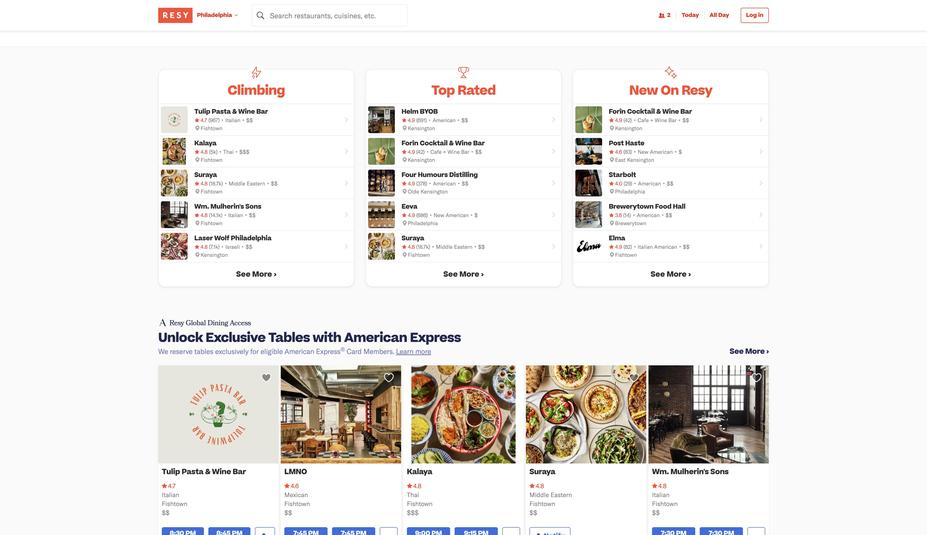 Task type: locate. For each thing, give the bounding box(es) containing it.
wm. mulherin's sons for wm. mulherin's sons link in the climbing element
[[194, 202, 261, 211]]

1 horizontal spatial $$$
[[407, 509, 419, 517]]

forîn cocktail & wine bar down new
[[609, 107, 693, 117]]

4.9 up four
[[408, 149, 415, 155]]

1 horizontal spatial cocktail
[[627, 107, 655, 117]]

philadelphia's newest restaurant openings, now on resy
[[314, 6, 424, 24]]

more
[[252, 269, 272, 280], [460, 269, 480, 280], [667, 269, 687, 280], [746, 346, 765, 357], [416, 347, 431, 355]]

0 horizontal spatial +
[[443, 149, 446, 155]]

1 horizontal spatial wm.
[[652, 467, 669, 477]]

(42) inside top rated element
[[416, 149, 425, 155]]

2 4.9 out of 5 stars image from the top
[[402, 180, 415, 187]]

cafe for 42 reviews element corresponding to the top 4.9 out of 5 stars image
[[638, 117, 649, 123]]

2 vertical spatial suraya
[[530, 467, 556, 477]]

(42) inside new on resy element
[[624, 117, 632, 123]]

0 horizontal spatial 4.6
[[291, 482, 299, 490]]

forîn for 4.9 out of 5 stars image to the middle
[[402, 139, 419, 148]]

more for new on resy
[[667, 269, 687, 280]]

2 how from the left
[[260, 6, 275, 16]]

1 how from the left
[[158, 6, 173, 16]]

4.6 out of 5 stars image
[[285, 481, 299, 490]]

middle eastern inside top rated element
[[436, 244, 473, 250]]

1 vertical spatial 4.9 out of 5 stars image
[[402, 180, 415, 187]]

1 vertical spatial wm. mulherin's sons
[[652, 467, 729, 477]]

cafe up 'humours'
[[431, 149, 442, 155]]

eastern for leftmost (18.7k) reviews element
[[247, 180, 265, 187]]

1 vertical spatial tulip
[[162, 467, 180, 477]]

42 reviews element inside top rated element
[[416, 148, 425, 156]]

0 horizontal spatial forîn
[[402, 139, 419, 148]]

forîn cocktail & wine bar link up four humours distilling link
[[402, 139, 487, 148]]

wm.
[[194, 202, 209, 211], [652, 467, 669, 477]]

1 horizontal spatial mulherin's
[[671, 467, 709, 477]]

4.6 inside image
[[615, 149, 622, 155]]

more.
[[645, 15, 664, 24]]

reserve
[[170, 347, 193, 355]]

(42) for 42 reviews element inside top rated element
[[416, 149, 425, 155]]

middle inside top rated element
[[436, 244, 453, 250]]

1 vertical spatial (18.7k)
[[416, 244, 430, 250]]

0 horizontal spatial learn
[[396, 347, 414, 355]]

kensington down 691 reviews element
[[408, 125, 435, 131]]

into
[[196, 6, 209, 16]]

1 vertical spatial tulip pasta & wine bar link
[[162, 467, 275, 477]]

see more › button inside climbing element
[[159, 262, 354, 287]]

forîn cocktail & wine bar up four humours distilling link
[[402, 139, 485, 148]]

0 vertical spatial wm. mulherin's sons link
[[194, 202, 264, 211]]

sons for wm. mulherin's sons link in the climbing element
[[246, 202, 261, 211]]

0 horizontal spatial to
[[174, 6, 181, 16]]

cocktail down new
[[627, 107, 655, 117]]

0 vertical spatial cocktail
[[627, 107, 655, 117]]

tulip pasta & wine bar up the (967)
[[194, 107, 268, 117]]

0 horizontal spatial eastern
[[247, 180, 265, 187]]

see inside top rated element
[[444, 269, 458, 280]]

more inside top rated element
[[460, 269, 480, 280]]

1 horizontal spatial pasta
[[212, 107, 231, 117]]

4.6
[[615, 149, 622, 155], [291, 482, 299, 490]]

4.7 for 4.7 out of 5 stars image
[[201, 117, 207, 123]]

see more › button inside new on resy element
[[574, 262, 769, 287]]

new american inside new on resy element
[[638, 149, 673, 155]]

forîn inside new on resy element
[[609, 107, 626, 117]]

sons inside unlock exclusive tables with american express collection main content
[[711, 467, 729, 477]]

4.9 down 'elma' link
[[615, 244, 622, 250]]

brewerytown food hall link
[[609, 202, 688, 211]]

middle eastern for leftmost (18.7k) reviews element
[[229, 180, 265, 187]]

new up the east kensington
[[638, 149, 649, 155]]

4.9 down "helm"
[[408, 117, 415, 123]]

$$ inside middle eastern fishtown $$
[[530, 509, 538, 517]]

14 reviews element
[[624, 211, 631, 219]]

kalaya inside unlock exclusive tables with american express collection main content
[[407, 467, 433, 477]]

cafe up haste
[[638, 117, 649, 123]]

cafe + wine bar up four humours distilling link
[[431, 149, 470, 155]]

(82)
[[624, 244, 632, 250]]

1 horizontal spatial on
[[661, 82, 679, 100]]

post haste link
[[609, 139, 647, 148]]

4.9 out of 5 stars image
[[402, 116, 415, 124], [402, 180, 415, 187], [402, 211, 415, 219]]

thai inside 'thai fishtown $$$'
[[407, 491, 419, 499]]

1 vertical spatial middle eastern
[[436, 244, 473, 250]]

italian fishtown $$ for wm.
[[652, 491, 678, 517]]

(18.7k) reviews element down 686 reviews element
[[416, 243, 430, 251]]

loup
[[222, 6, 238, 16]]

0 vertical spatial 4.9 out of 5 stars image
[[402, 116, 415, 124]]

0 vertical spatial 4.7
[[201, 117, 207, 123]]

4.9 out of 5 stars image
[[609, 116, 622, 124], [402, 148, 415, 156], [609, 243, 622, 251]]

kensington
[[408, 125, 435, 131], [615, 125, 643, 131], [408, 157, 435, 163], [627, 157, 655, 163], [421, 188, 448, 195], [201, 252, 228, 258]]

0 horizontal spatial new american
[[434, 212, 469, 218]]

earn up to $250 back at restaurants. learn more.
[[625, 6, 746, 24]]

kensington down (7.1k) reviews element
[[201, 252, 228, 258]]

& inside top rated element
[[449, 139, 454, 148]]

fishtown
[[201, 125, 223, 131], [201, 157, 223, 163], [201, 188, 223, 195], [201, 220, 223, 226], [408, 252, 430, 258], [615, 252, 637, 258], [162, 500, 188, 508], [285, 500, 310, 508], [407, 500, 433, 508], [530, 500, 555, 508], [652, 500, 678, 508]]

tulip for tulip pasta & wine bar link within the climbing element
[[194, 107, 210, 117]]

how right — and in the left of the page
[[260, 6, 275, 16]]

tulip pasta & wine bar inside unlock exclusive tables with american express collection main content
[[162, 467, 246, 477]]

0 vertical spatial mulherin's
[[211, 202, 244, 211]]

see inside new on resy element
[[651, 269, 665, 280]]

0 horizontal spatial $$$
[[240, 149, 250, 155]]

1 vertical spatial tulip pasta & wine bar
[[162, 467, 246, 477]]

1 vertical spatial forîn
[[402, 139, 419, 148]]

cafe + wine bar for 42 reviews element corresponding to the top 4.9 out of 5 stars image
[[638, 117, 677, 123]]

how to get into my loup — and how to have the best time there
[[158, 6, 283, 24]]

resy global dining access
[[169, 318, 251, 330]]

olde
[[408, 188, 419, 195]]

1 horizontal spatial suraya link
[[402, 234, 427, 243]]

(42) up "post haste" link
[[624, 117, 632, 123]]

4.8 out of 5 stars image for leftmost (18.7k) reviews element
[[194, 180, 208, 187]]

1 vertical spatial forîn cocktail & wine bar
[[402, 139, 485, 148]]

4.8 out of 5 stars image for kalaya
[[407, 481, 422, 490]]

more for climbing
[[252, 269, 272, 280]]

0 vertical spatial cafe
[[638, 117, 649, 123]]

learn more button
[[396, 347, 431, 355]]

4.7 inside icon
[[168, 482, 176, 490]]

4.6 for 4.6 out of 5 stars image
[[615, 149, 622, 155]]

laser
[[194, 234, 213, 243]]

(18.7k) down 686 reviews element
[[416, 244, 430, 250]]

4.8 out of 5 stars image
[[194, 148, 208, 156], [194, 180, 208, 187], [194, 211, 208, 219], [402, 243, 415, 251], [530, 481, 544, 490]]

1 horizontal spatial 4.7
[[201, 117, 207, 123]]

wm. mulherin's sons for wm. mulherin's sons link in the unlock exclusive tables with american express collection main content
[[652, 467, 729, 477]]

more inside new on resy element
[[667, 269, 687, 280]]

2 horizontal spatial suraya
[[530, 467, 556, 477]]

tulip up the (967)
[[194, 107, 210, 117]]

tulip pasta & wine bar inside climbing element
[[194, 107, 268, 117]]

0 vertical spatial brewerytown
[[609, 202, 654, 211]]

& inside climbing element
[[232, 107, 237, 117]]

to inside 'earn up to $250 back at restaurants. learn more.'
[[652, 6, 659, 16]]

learn left the more.
[[625, 15, 644, 24]]

middle eastern for the right (18.7k) reviews element
[[436, 244, 473, 250]]

thai for thai fishtown $$$
[[407, 491, 419, 499]]

1 horizontal spatial (18.7k)
[[416, 244, 430, 250]]

1 horizontal spatial forîn
[[609, 107, 626, 117]]

4.9 out of 5 stars image left 82 reviews element
[[609, 243, 622, 251]]

4.9 out of 5 stars image up olde
[[402, 180, 415, 187]]

to right up
[[652, 6, 659, 16]]

1 vertical spatial cocktail
[[420, 139, 448, 148]]

pasta for tulip pasta & wine bar link within unlock exclusive tables with american express collection main content
[[182, 467, 204, 477]]

1 vertical spatial 4.9 out of 5 stars image
[[402, 148, 415, 156]]

to right — and in the left of the page
[[276, 6, 283, 16]]

0 vertical spatial forîn cocktail & wine bar
[[609, 107, 693, 117]]

climbing element
[[158, 64, 355, 287]]

brewerytown up (14)
[[609, 202, 654, 211]]

new on resy element
[[573, 64, 769, 287]]

helm byob
[[402, 107, 438, 117]]

1 vertical spatial $
[[475, 212, 478, 218]]

1 vertical spatial eastern
[[454, 244, 473, 250]]

for
[[250, 347, 259, 355]]

0 horizontal spatial kalaya
[[194, 139, 217, 148]]

forîn up "post"
[[609, 107, 626, 117]]

italian fishtown $$ for tulip
[[162, 491, 188, 517]]

0 vertical spatial cafe + wine bar
[[638, 117, 677, 123]]

wm. inside climbing element
[[194, 202, 209, 211]]

› for new on resy
[[689, 269, 691, 280]]

on right new
[[661, 82, 679, 100]]

earn
[[625, 6, 640, 16]]

1 vertical spatial wm. mulherin's sons link
[[652, 467, 766, 477]]

see more › inside unlock exclusive tables with american express collection main content
[[730, 346, 769, 357]]

kalaya up (5k)
[[194, 139, 217, 148]]

82 reviews element
[[624, 243, 632, 251]]

pasta inside unlock exclusive tables with american express collection main content
[[182, 467, 204, 477]]

resy left global
[[169, 318, 184, 330]]

new
[[638, 149, 649, 155], [434, 212, 445, 218]]

wm. mulherin's sons inside climbing element
[[194, 202, 261, 211]]

laser wolf philadelphia
[[194, 234, 272, 243]]

new american down haste
[[638, 149, 673, 155]]

$250
[[660, 6, 677, 16]]

967 reviews element
[[208, 116, 220, 124]]

1 horizontal spatial kalaya link
[[407, 467, 520, 477]]

cafe + wine bar inside top rated element
[[431, 149, 470, 155]]

1 vertical spatial kalaya
[[407, 467, 433, 477]]

see more › button
[[159, 262, 354, 287], [366, 262, 561, 287], [574, 262, 769, 287], [721, 346, 769, 357]]

(18.7k) down (5k) reviews element on the left top of the page
[[209, 180, 223, 187]]

tulip for tulip pasta & wine bar link within unlock exclusive tables with american express collection main content
[[162, 467, 180, 477]]

wm. mulherin's sons link inside unlock exclusive tables with american express collection main content
[[652, 467, 766, 477]]

middle eastern inside climbing element
[[229, 180, 265, 187]]

post haste
[[609, 139, 645, 148]]

middle inside climbing element
[[229, 180, 245, 187]]

0 vertical spatial thai
[[223, 149, 234, 155]]

0 horizontal spatial thai
[[223, 149, 234, 155]]

3 4.9 out of 5 stars image from the top
[[402, 211, 415, 219]]

4.7 inside image
[[201, 117, 207, 123]]

(14.1k) reviews element
[[209, 211, 222, 219]]

4.8 inside top rated element
[[408, 244, 415, 250]]

brewerytown down the 14 reviews element
[[615, 220, 647, 226]]

newest
[[361, 6, 386, 16]]

israeli
[[225, 244, 240, 250]]

tulip up 4.7 out of 5 stars icon
[[162, 467, 180, 477]]

learn inside unlock exclusive tables with american express we reserve tables exclusively for eligible american express ® card members. learn more
[[396, 347, 414, 355]]

& inside unlock exclusive tables with american express collection main content
[[205, 467, 210, 477]]

american down brewerytown food hall link on the right top
[[637, 212, 660, 218]]

on inside "philadelphia's newest restaurant openings, now on resy"
[[364, 15, 373, 24]]

0 vertical spatial middle
[[229, 180, 245, 187]]

4.7 for 4.7 out of 5 stars icon
[[168, 482, 176, 490]]

2 horizontal spatial middle
[[530, 491, 549, 499]]

1 vertical spatial $$$
[[407, 509, 419, 517]]

2 vertical spatial 4.9 out of 5 stars image
[[402, 211, 415, 219]]

0 horizontal spatial how
[[158, 6, 173, 16]]

mulherin's inside unlock exclusive tables with american express collection main content
[[671, 467, 709, 477]]

4.9 for 82 reviews element
[[615, 244, 622, 250]]

0 horizontal spatial forîn cocktail & wine bar
[[402, 139, 485, 148]]

new inside top rated element
[[434, 212, 445, 218]]

suraya
[[194, 170, 217, 180], [402, 234, 424, 243], [530, 467, 556, 477]]

1 horizontal spatial cafe + wine bar
[[638, 117, 677, 123]]

4.7
[[201, 117, 207, 123], [168, 482, 176, 490]]

0 vertical spatial wm.
[[194, 202, 209, 211]]

1 horizontal spatial +
[[651, 117, 654, 123]]

› inside climbing element
[[274, 269, 277, 280]]

see inside unlock exclusive tables with american express collection main content
[[730, 346, 744, 357]]

(29)
[[624, 180, 633, 187]]

thai inside climbing element
[[223, 149, 234, 155]]

1 vertical spatial resy
[[169, 318, 184, 330]]

suraya down 686 reviews element
[[402, 234, 424, 243]]

1 vertical spatial wm.
[[652, 467, 669, 477]]

1 vertical spatial suraya
[[402, 234, 424, 243]]

suraya down (5k) reviews element on the left top of the page
[[194, 170, 217, 180]]

(686)
[[416, 212, 428, 218]]

new for post haste
[[638, 149, 649, 155]]

mulherin's inside climbing element
[[211, 202, 244, 211]]

on inside new on resy button
[[661, 82, 679, 100]]

0 vertical spatial kalaya
[[194, 139, 217, 148]]

42 reviews element for the top 4.9 out of 5 stars image
[[624, 116, 632, 124]]

4.9 for 686 reviews element
[[408, 212, 415, 218]]

forîn cocktail & wine bar link for 42 reviews element inside top rated element
[[402, 139, 487, 148]]

0 horizontal spatial wm. mulherin's sons
[[194, 202, 261, 211]]

1 horizontal spatial sons
[[711, 467, 729, 477]]

4.9 down eeva link
[[408, 212, 415, 218]]

& for 42 reviews element inside top rated element
[[449, 139, 454, 148]]

0 vertical spatial 42 reviews element
[[624, 116, 632, 124]]

4.7 out of 5 stars image
[[194, 116, 207, 124]]

&
[[232, 107, 237, 117], [657, 107, 661, 117], [449, 139, 454, 148], [205, 467, 210, 477]]

4.8 out of 5 stars image for the right (18.7k) reviews element
[[402, 243, 415, 251]]

kalaya
[[194, 139, 217, 148], [407, 467, 433, 477]]

4.9 out of 5 stars image left 686 reviews element
[[402, 211, 415, 219]]

4.9 for 42 reviews element inside top rated element
[[408, 149, 415, 155]]

4.6 up east
[[615, 149, 622, 155]]

$$
[[246, 117, 253, 123], [462, 117, 468, 123], [683, 117, 690, 123], [476, 149, 482, 155], [271, 180, 278, 187], [462, 180, 469, 187], [667, 180, 674, 187], [249, 212, 256, 218], [666, 212, 673, 218], [246, 244, 252, 250], [478, 244, 485, 250], [683, 244, 690, 250], [162, 509, 170, 517], [285, 509, 292, 517], [530, 509, 538, 517], [652, 509, 660, 517]]

0 horizontal spatial cocktail
[[420, 139, 448, 148]]

4.0 out of 5 stars image
[[609, 180, 623, 187]]

new american for eeva
[[434, 212, 469, 218]]

express
[[410, 329, 461, 347], [316, 347, 341, 355]]

4.9 out of 5 stars image up "post"
[[609, 116, 622, 124]]

1 vertical spatial (18.7k) reviews element
[[416, 243, 430, 251]]

1 horizontal spatial tulip
[[194, 107, 210, 117]]

0 horizontal spatial pasta
[[182, 467, 204, 477]]

(967)
[[208, 117, 220, 123]]

dining
[[208, 318, 228, 330]]

42 reviews element up four
[[416, 148, 425, 156]]

new american right (686)
[[434, 212, 469, 218]]

brewerytown
[[609, 202, 654, 211], [615, 220, 647, 226]]

1 horizontal spatial $
[[679, 149, 682, 155]]

forîn cocktail & wine bar inside new on resy element
[[609, 107, 693, 117]]

4.6 up mexican
[[291, 482, 299, 490]]

more inside unlock exclusive tables with american express we reserve tables exclusively for eligible american express ® card members. learn more
[[416, 347, 431, 355]]

tables
[[194, 347, 213, 355]]

forîn inside top rated element
[[402, 139, 419, 148]]

4.8 out of 5 stars image for (14.1k) reviews element
[[194, 211, 208, 219]]

cafe + wine bar up haste
[[638, 117, 677, 123]]

eastern
[[247, 180, 265, 187], [454, 244, 473, 250], [551, 491, 572, 499]]

cocktail down 691 reviews element
[[420, 139, 448, 148]]

691 reviews element
[[416, 116, 427, 124]]

(42) up four
[[416, 149, 425, 155]]

2 italian fishtown $$ from the left
[[652, 491, 678, 517]]

(18.7k)
[[209, 180, 223, 187], [416, 244, 430, 250]]

american down byob
[[433, 117, 456, 123]]

eeva link
[[402, 202, 420, 211]]

how left the
[[158, 6, 173, 16]]

cafe inside top rated element
[[431, 149, 442, 155]]

new right (686)
[[434, 212, 445, 218]]

cocktail inside top rated element
[[420, 139, 448, 148]]

pasta inside climbing element
[[212, 107, 231, 117]]

sons for wm. mulherin's sons link in the unlock exclusive tables with american express collection main content
[[711, 467, 729, 477]]

1 vertical spatial brewerytown
[[615, 220, 647, 226]]

1 4.9 out of 5 stars image from the top
[[402, 116, 415, 124]]

kensington up 'humours'
[[408, 157, 435, 163]]

forîn cocktail & wine bar link
[[609, 107, 695, 117], [402, 139, 487, 148]]

0 vertical spatial resy
[[374, 15, 390, 24]]

on right now
[[364, 15, 373, 24]]

1 horizontal spatial thai
[[407, 491, 419, 499]]

the
[[176, 15, 187, 24]]

3 to from the left
[[652, 6, 659, 16]]

kensington for the forîn cocktail & wine bar link related to 42 reviews element inside top rated element
[[408, 157, 435, 163]]

american right (82)
[[655, 244, 678, 250]]

+ up four humours distilling link
[[443, 149, 446, 155]]

0 horizontal spatial sons
[[246, 202, 261, 211]]

1 horizontal spatial suraya
[[402, 234, 424, 243]]

wine
[[238, 107, 255, 117], [663, 107, 679, 117], [655, 117, 667, 123], [455, 139, 472, 148], [448, 149, 460, 155], [212, 467, 231, 477]]

forîn cocktail & wine bar inside top rated element
[[402, 139, 485, 148]]

42 reviews element
[[624, 116, 632, 124], [416, 148, 425, 156]]

learn
[[625, 15, 644, 24], [396, 347, 414, 355]]

0 horizontal spatial wm.
[[194, 202, 209, 211]]

philadelphia
[[197, 11, 232, 19], [615, 188, 645, 195], [408, 220, 438, 226], [231, 234, 272, 243]]

more inside climbing element
[[252, 269, 272, 280]]

0 horizontal spatial wm. mulherin's sons link
[[194, 202, 264, 211]]

kalaya up 'thai fishtown $$$'
[[407, 467, 433, 477]]

lmno
[[285, 467, 307, 477]]

learn right "members."
[[396, 347, 414, 355]]

resy
[[374, 15, 390, 24], [169, 318, 184, 330]]

kensington up "post haste" link
[[615, 125, 643, 131]]

+ down new
[[651, 117, 654, 123]]

4.9 out of 5 stars image left 691 reviews element
[[402, 116, 415, 124]]

4.8 for 4.8 out of 5 stars image in the top rated element
[[408, 244, 415, 250]]

kalaya inside climbing element
[[194, 139, 217, 148]]

0 vertical spatial tulip
[[194, 107, 210, 117]]

0 vertical spatial on
[[364, 15, 373, 24]]

forîn down 691 reviews element
[[402, 139, 419, 148]]

cafe inside new on resy element
[[638, 117, 649, 123]]

wm. mulherin's sons inside unlock exclusive tables with american express collection main content
[[652, 467, 729, 477]]

0 horizontal spatial suraya link
[[194, 170, 219, 180]]

thai
[[223, 149, 234, 155], [407, 491, 419, 499]]

suraya up middle eastern fishtown $$ at the right of the page
[[530, 467, 556, 477]]

philadelphia inside dropdown button
[[197, 11, 232, 19]]

to left get
[[174, 6, 181, 16]]

(18.7k) reviews element up the (14.1k)
[[209, 180, 223, 187]]

american up the east kensington
[[650, 149, 673, 155]]

eastern inside middle eastern fishtown $$
[[551, 491, 572, 499]]

see more › button for top rated
[[366, 262, 561, 287]]

1 horizontal spatial new american
[[638, 149, 673, 155]]

0 vertical spatial forîn
[[609, 107, 626, 117]]

(18.7k) inside top rated element
[[416, 244, 430, 250]]

1 italian fishtown $$ from the left
[[162, 491, 188, 517]]

see more › inside top rated element
[[444, 269, 484, 280]]

middle
[[229, 180, 245, 187], [436, 244, 453, 250], [530, 491, 549, 499]]

$
[[679, 149, 682, 155], [475, 212, 478, 218]]

4.8 out of 5 stars image inside top rated element
[[402, 243, 415, 251]]

with
[[313, 329, 342, 347]]

1 vertical spatial suraya link
[[402, 234, 427, 243]]

mulherin's
[[211, 202, 244, 211], [671, 467, 709, 477]]

2 horizontal spatial to
[[652, 6, 659, 16]]

(14.1k)
[[209, 212, 222, 218]]

& for "967 reviews" element
[[232, 107, 237, 117]]

Add Wm. Mulherin's Sons to favorites checkbox
[[751, 372, 763, 383]]

four humours distilling link
[[402, 170, 480, 180]]

4.8 out of 5 stars image for wm. mulherin's sons
[[652, 481, 667, 490]]

0 horizontal spatial (18.7k)
[[209, 180, 223, 187]]

to
[[174, 6, 181, 16], [276, 6, 283, 16], [652, 6, 659, 16]]

$ inside top rated element
[[475, 212, 478, 218]]

4.8 out of 5 stars image
[[194, 243, 208, 251], [407, 481, 422, 490], [652, 481, 667, 490]]

new american
[[638, 149, 673, 155], [434, 212, 469, 218]]

tulip inside climbing element
[[194, 107, 210, 117]]

forîn cocktail & wine bar link down new
[[609, 107, 695, 117]]

kensington inside climbing element
[[201, 252, 228, 258]]

0 vertical spatial kalaya link
[[194, 139, 219, 148]]

resy right now
[[374, 15, 390, 24]]

0 vertical spatial 4.9 out of 5 stars image
[[609, 116, 622, 124]]

all
[[710, 11, 717, 19]]

american
[[433, 117, 456, 123], [650, 149, 673, 155], [433, 180, 456, 187], [638, 180, 661, 187], [446, 212, 469, 218], [637, 212, 660, 218], [655, 244, 678, 250], [344, 329, 407, 347], [285, 347, 314, 355]]

see more › button inside top rated element
[[366, 262, 561, 287]]

4.9 out of 5 stars image up four
[[402, 148, 415, 156]]

& inside new on resy element
[[657, 107, 661, 117]]

+ inside new on resy element
[[651, 117, 654, 123]]

tulip inside unlock exclusive tables with american express collection main content
[[162, 467, 180, 477]]

0 vertical spatial (18.7k)
[[209, 180, 223, 187]]

1 vertical spatial sons
[[711, 467, 729, 477]]

eastern inside top rated element
[[454, 244, 473, 250]]

cafe for 42 reviews element inside top rated element
[[431, 149, 442, 155]]

new american inside top rated element
[[434, 212, 469, 218]]

cafe + wine bar inside new on resy element
[[638, 117, 677, 123]]

1 horizontal spatial wm. mulherin's sons link
[[652, 467, 766, 477]]

0 horizontal spatial 4.8 out of 5 stars image
[[194, 243, 208, 251]]

4.9 up "post"
[[615, 117, 622, 123]]

italian fishtown $$
[[162, 491, 188, 517], [652, 491, 678, 517]]

4.9
[[408, 117, 415, 123], [615, 117, 622, 123], [408, 149, 415, 155], [408, 180, 415, 187], [408, 212, 415, 218], [615, 244, 622, 250]]

tulip pasta & wine bar up 4.7 out of 5 stars icon
[[162, 467, 246, 477]]

& for 42 reviews element corresponding to the top 4.9 out of 5 stars image
[[657, 107, 661, 117]]

new for eeva
[[434, 212, 445, 218]]

2 horizontal spatial suraya link
[[530, 467, 643, 477]]

cafe + wine bar for 42 reviews element inside top rated element
[[431, 149, 470, 155]]

see inside climbing element
[[236, 269, 251, 280]]

4.9 out of 5 stars image for helm
[[402, 116, 415, 124]]

4.8 for 4.8 out of 5 stars icon for kalaya
[[413, 482, 422, 490]]

0 horizontal spatial 42 reviews element
[[416, 148, 425, 156]]

middle eastern fishtown $$
[[530, 491, 572, 517]]

american right eligible
[[285, 347, 314, 355]]

1 vertical spatial +
[[443, 149, 446, 155]]

0 horizontal spatial resy
[[169, 318, 184, 330]]

eastern inside climbing element
[[247, 180, 265, 187]]

(18.7k) reviews element
[[209, 180, 223, 187], [416, 243, 430, 251]]

4.9 up olde
[[408, 180, 415, 187]]

1 horizontal spatial wm. mulherin's sons
[[652, 467, 729, 477]]

› inside new on resy element
[[689, 269, 691, 280]]

0 vertical spatial middle eastern
[[229, 180, 265, 187]]

1 horizontal spatial 4.8 out of 5 stars image
[[407, 481, 422, 490]]

42 reviews element up "post haste" link
[[624, 116, 632, 124]]



Task type: vqa. For each thing, say whether or not it's contained in the screenshot.


Task type: describe. For each thing, give the bounding box(es) containing it.
4.9 for 691 reviews element
[[408, 117, 415, 123]]

see for new on resy
[[651, 269, 665, 280]]

access
[[230, 318, 251, 330]]

see more › for new on resy
[[651, 269, 691, 280]]

(18.7k) inside climbing element
[[209, 180, 223, 187]]

suraya inside climbing element
[[194, 170, 217, 180]]

post
[[609, 139, 624, 148]]

kensington down 378 reviews element
[[421, 188, 448, 195]]

today button
[[677, 6, 705, 24]]

(7.1k) reviews element
[[209, 243, 220, 251]]

2 vertical spatial 4.9 out of 5 stars image
[[609, 243, 622, 251]]

wm. inside unlock exclusive tables with american express collection main content
[[652, 467, 669, 477]]

top rated button
[[429, 64, 498, 100]]

suraya inside top rated element
[[402, 234, 424, 243]]

29 reviews element
[[624, 180, 633, 187]]

fishtown inside top rated element
[[408, 252, 430, 258]]

1 horizontal spatial (18.7k) reviews element
[[416, 243, 430, 251]]

resy inside unlock exclusive tables with american express collection main content
[[169, 318, 184, 330]]

italian american
[[638, 244, 678, 250]]

new on resy
[[630, 82, 713, 100]]

resy
[[682, 82, 713, 100]]

new american for post haste
[[638, 149, 673, 155]]

four
[[402, 170, 417, 180]]

my
[[210, 6, 220, 16]]

best
[[189, 15, 204, 24]]

4.9 for 378 reviews element
[[408, 180, 415, 187]]

east
[[615, 157, 626, 163]]

3.6 out of 5 stars image
[[609, 211, 622, 219]]

helm
[[402, 107, 419, 117]]

4.7 out of 5 stars image
[[162, 481, 176, 490]]

food
[[656, 202, 672, 211]]

distilling
[[450, 170, 478, 180]]

american up add lmno to favorites checkbox
[[344, 329, 407, 347]]

(14)
[[624, 212, 631, 218]]

Add Suraya to favorites checkbox
[[629, 372, 640, 383]]

› for top rated
[[481, 269, 484, 280]]

earn up to $250 back at restaurants. learn more. link
[[625, 6, 760, 24]]

log
[[747, 11, 757, 19]]

new
[[630, 82, 658, 100]]

4.8 out of 5 stars image for (5k) reviews element on the left top of the page
[[194, 148, 208, 156]]

Add Kalaya to favorites checkbox
[[506, 372, 517, 383]]

+ for 42 reviews element inside top rated element
[[443, 149, 446, 155]]

kensington for laser wolf philadelphia link
[[201, 252, 228, 258]]

helm byob link
[[402, 107, 440, 117]]

top rated
[[432, 82, 496, 100]]

suraya inside unlock exclusive tables with american express collection main content
[[530, 467, 556, 477]]

haste
[[626, 139, 645, 148]]

Search restaurants, cuisines, etc. text field
[[252, 4, 408, 27]]

(42) for 42 reviews element corresponding to the top 4.9 out of 5 stars image
[[624, 117, 632, 123]]

4.8 out of 5 stars image inside climbing element
[[194, 243, 208, 251]]

eligible
[[261, 347, 283, 355]]

kensington for 42 reviews element corresponding to the top 4.9 out of 5 stars image's the forîn cocktail & wine bar link
[[615, 125, 643, 131]]

restaurants.
[[704, 6, 746, 16]]

(5k)
[[209, 149, 218, 155]]

time
[[205, 15, 221, 24]]

forîn cocktail & wine bar for 42 reviews element inside top rated element
[[402, 139, 485, 148]]

fishtown inside new on resy element
[[615, 252, 637, 258]]

log in button
[[741, 8, 769, 23]]

learn inside 'earn up to $250 back at restaurants. learn more.'
[[625, 15, 644, 24]]

bar inside climbing element
[[256, 107, 268, 117]]

american right (686)
[[446, 212, 469, 218]]

kensington down 83 reviews element
[[627, 157, 655, 163]]

+ for 42 reviews element corresponding to the top 4.9 out of 5 stars image
[[651, 117, 654, 123]]

tulip pasta & wine bar for tulip pasta & wine bar link within the climbing element
[[194, 107, 268, 117]]

philadelphia button
[[197, 0, 252, 31]]

day
[[719, 11, 730, 19]]

card
[[347, 347, 362, 355]]

unlock exclusive tables with american express we reserve tables exclusively for eligible american express ® card members. learn more
[[158, 329, 461, 355]]

3.6
[[615, 212, 622, 218]]

4.9 out of 5 stars image for four
[[402, 180, 415, 187]]

fishtown inside middle eastern fishtown $$
[[530, 500, 555, 508]]

4.6 for 4.6 out of 5 stars icon
[[291, 482, 299, 490]]

see more › button for new on resy
[[574, 262, 769, 287]]

middle for leftmost (18.7k) reviews element
[[229, 180, 245, 187]]

tulip pasta & wine bar link inside climbing element
[[194, 107, 270, 117]]

$$$ inside climbing element
[[240, 149, 250, 155]]

(7.1k)
[[209, 244, 220, 250]]

bar inside unlock exclusive tables with american express collection main content
[[233, 467, 246, 477]]

starbolt link
[[609, 170, 639, 180]]

see more › for top rated
[[444, 269, 484, 280]]

see more › button for climbing
[[159, 262, 354, 287]]

brewerytown for brewerytown
[[615, 220, 647, 226]]

lmno link
[[285, 467, 398, 477]]

humours
[[418, 170, 448, 180]]

top
[[432, 82, 455, 100]]

thai for thai
[[223, 149, 234, 155]]

italian inside new on resy element
[[638, 244, 653, 250]]

cocktail inside new on resy element
[[627, 107, 655, 117]]

1 to from the left
[[174, 6, 181, 16]]

$ for eeva
[[475, 212, 478, 218]]

elma
[[609, 234, 626, 243]]

forîn cocktail & wine bar for 42 reviews element corresponding to the top 4.9 out of 5 stars image
[[609, 107, 693, 117]]

at
[[696, 6, 703, 16]]

eastern for the right (18.7k) reviews element
[[454, 244, 473, 250]]

back
[[678, 6, 695, 16]]

kensington for helm byob link
[[408, 125, 435, 131]]

(691)
[[416, 117, 427, 123]]

four humours distilling
[[402, 170, 478, 180]]

middle for the right (18.7k) reviews element
[[436, 244, 453, 250]]

mexican
[[285, 491, 308, 499]]

4.8 out of 5 stars image inside unlock exclusive tables with american express collection main content
[[530, 481, 544, 490]]

wine inside climbing element
[[238, 107, 255, 117]]

(378)
[[416, 180, 427, 187]]

see more › button inside unlock exclusive tables with american express collection main content
[[721, 346, 769, 357]]

1 horizontal spatial express
[[410, 329, 461, 347]]

in
[[759, 11, 764, 19]]

see for climbing
[[236, 269, 251, 280]]

tulip pasta & wine bar link inside unlock exclusive tables with american express collection main content
[[162, 467, 275, 477]]

suraya link for 4.8 out of 5 stars image corresponding to leftmost (18.7k) reviews element
[[194, 170, 219, 180]]

— and
[[239, 6, 259, 16]]

philadelphia inside top rated element
[[408, 220, 438, 226]]

get
[[183, 6, 195, 16]]

686 reviews element
[[416, 211, 428, 219]]

4.8 for 4.8 out of 5 stars image associated with (14.1k) reviews element
[[201, 212, 208, 218]]

2 to from the left
[[276, 6, 283, 16]]

american right "(29)"
[[638, 180, 661, 187]]

2 vertical spatial suraya link
[[530, 467, 643, 477]]

middle inside middle eastern fishtown $$
[[530, 491, 549, 499]]

east kensington
[[615, 157, 655, 163]]

now
[[348, 15, 363, 24]]

wm. mulherin's sons link inside climbing element
[[194, 202, 264, 211]]

see more › for climbing
[[236, 269, 277, 280]]

0 horizontal spatial express
[[316, 347, 341, 355]]

log in
[[747, 11, 764, 19]]

mulherin's for wm. mulherin's sons link in the climbing element
[[211, 202, 244, 211]]

global
[[186, 318, 206, 330]]

42 reviews element for 4.9 out of 5 stars image to the middle
[[416, 148, 425, 156]]

(5k) reviews element
[[209, 148, 218, 156]]

all day
[[710, 11, 730, 19]]

exclusive
[[206, 329, 266, 347]]

4.8 for (5k) reviews element on the left top of the page 4.8 out of 5 stars image
[[201, 149, 208, 155]]

4.8 for 4.8 out of 5 stars icon associated with wm. mulherin's sons
[[659, 482, 667, 490]]

tulip pasta & wine bar for tulip pasta & wine bar link within unlock exclusive tables with american express collection main content
[[162, 467, 246, 477]]

mexican fishtown $$
[[285, 491, 310, 517]]

brewerytown for brewerytown food hall
[[609, 202, 654, 211]]

0 horizontal spatial (18.7k) reviews element
[[209, 180, 223, 187]]

378 reviews element
[[416, 180, 427, 187]]

today
[[682, 11, 699, 19]]

suraya link for 4.8 out of 5 stars image in the top rated element
[[402, 234, 427, 243]]

elma link
[[609, 234, 628, 243]]

exclusively
[[215, 347, 249, 355]]

mulherin's for wm. mulherin's sons link in the unlock exclusive tables with american express collection main content
[[671, 467, 709, 477]]

philadelphia inside new on resy element
[[615, 188, 645, 195]]

more for top rated
[[460, 269, 480, 280]]

new on resy button
[[627, 64, 715, 100]]

$ for post haste
[[679, 149, 682, 155]]

climbing
[[228, 82, 285, 100]]

thai fishtown $$$
[[407, 491, 433, 517]]

rated
[[458, 82, 496, 100]]

0 horizontal spatial kalaya link
[[194, 139, 219, 148]]

olde kensington
[[408, 188, 448, 195]]

› for climbing
[[274, 269, 277, 280]]

we
[[158, 347, 168, 355]]

4.8 for 4.8 out of 5 stars image within unlock exclusive tables with american express collection main content
[[536, 482, 544, 490]]

philadelphia's
[[314, 6, 359, 16]]

forîn for the top 4.9 out of 5 stars image
[[609, 107, 626, 117]]

4.8 for 4.8 out of 5 stars image corresponding to leftmost (18.7k) reviews element
[[201, 180, 208, 187]]

unlock exclusive tables with american express collection main content
[[152, 309, 776, 535]]

starbolt
[[609, 170, 636, 180]]

(83)
[[624, 149, 632, 155]]

openings,
[[314, 15, 347, 24]]

$$$ inside 'thai fishtown $$$'
[[407, 509, 419, 517]]

$$ inside mexican fishtown $$
[[285, 509, 292, 517]]

byob
[[420, 107, 438, 117]]

4.8 for 4.8 out of 5 stars icon within the climbing element
[[201, 244, 208, 250]]

american down four humours distilling link
[[433, 180, 456, 187]]

2
[[668, 11, 671, 19]]

83 reviews element
[[624, 148, 632, 156]]

see for top rated
[[444, 269, 458, 280]]

climbing button
[[224, 64, 289, 100]]

hall
[[673, 202, 686, 211]]

resy inside "philadelphia's newest restaurant openings, now on resy"
[[374, 15, 390, 24]]

1 vertical spatial kalaya link
[[407, 467, 520, 477]]

eeva
[[402, 202, 418, 211]]

Add LMNO to favorites checkbox
[[384, 372, 395, 383]]

up
[[642, 6, 650, 16]]

4.6 out of 5 stars image
[[609, 148, 622, 156]]

®
[[341, 346, 345, 352]]

forîn cocktail & wine bar link for 42 reviews element corresponding to the top 4.9 out of 5 stars image
[[609, 107, 695, 117]]

top rated element
[[366, 64, 562, 287]]

pasta for tulip pasta & wine bar link within the climbing element
[[212, 107, 231, 117]]

4.9 for 42 reviews element corresponding to the top 4.9 out of 5 stars image
[[615, 117, 622, 123]]

how to get into my loup — and how to have the best time there link
[[158, 6, 294, 24]]

wolf
[[214, 234, 230, 243]]

philadelphia's newest restaurant openings, now on resy link
[[314, 6, 449, 24]]

Add Tulip Pasta & Wine Bar to favorites checkbox
[[261, 372, 272, 383]]

› inside unlock exclusive tables with american express collection main content
[[767, 346, 769, 357]]

wine inside unlock exclusive tables with american express collection main content
[[212, 467, 231, 477]]

philadelphia inside climbing element
[[231, 234, 272, 243]]

have
[[158, 15, 175, 24]]

there
[[223, 15, 242, 24]]



